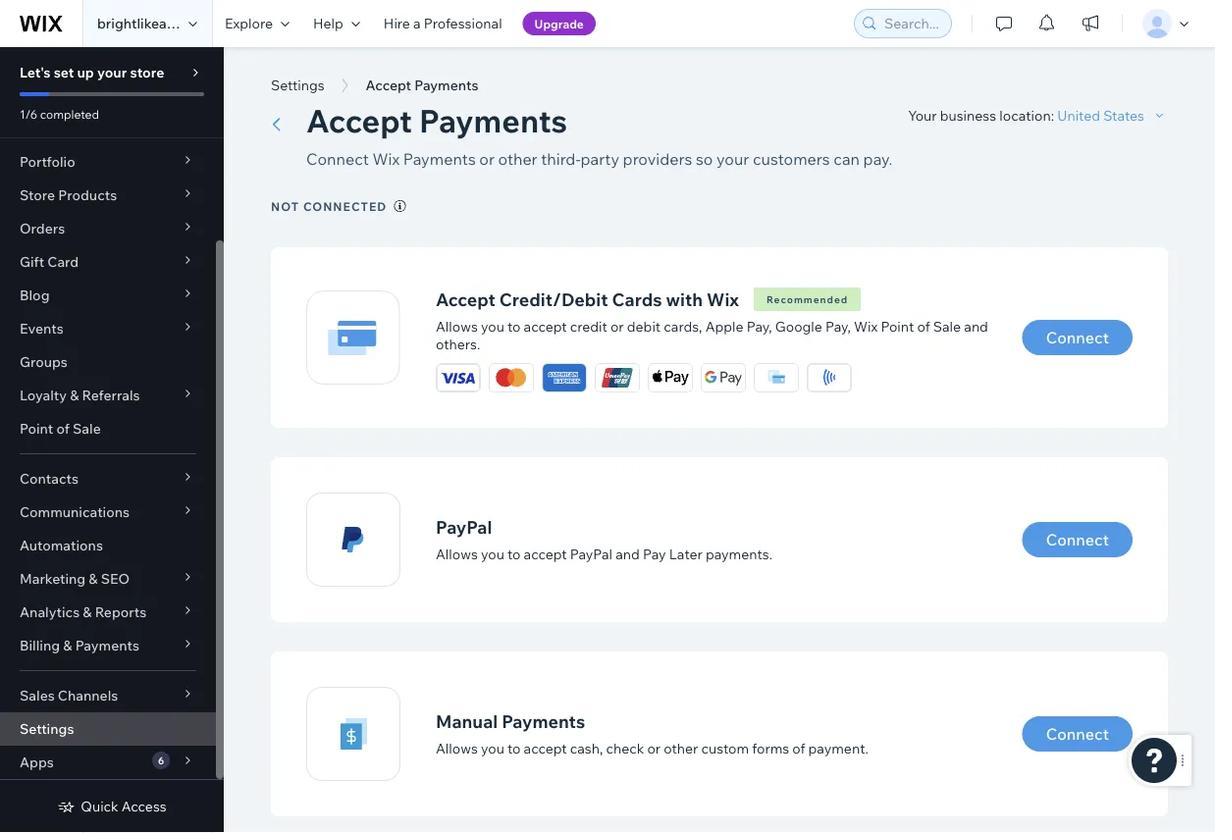 Task type: describe. For each thing, give the bounding box(es) containing it.
orders button
[[0, 212, 216, 245]]

others.
[[436, 336, 480, 353]]

apple
[[705, 318, 744, 335]]

wix point of sale image
[[763, 364, 790, 392]]

accept for accept credit/debit cards with wix
[[436, 288, 495, 310]]

amex image
[[543, 364, 586, 392]]

customers
[[753, 149, 830, 169]]

or for you
[[610, 318, 624, 335]]

to inside manual payments allows you to accept cash, check or other custom forms of payment.
[[507, 740, 521, 757]]

let's
[[20, 64, 51, 81]]

settings for settings button
[[271, 77, 325, 94]]

paypal allows you to accept paypal and pay later payments.
[[436, 516, 773, 563]]

loyalty & referrals
[[20, 387, 140, 404]]

upgrade
[[535, 16, 584, 31]]

and inside and others.
[[964, 318, 988, 335]]

gift card button
[[0, 245, 216, 279]]

manual payments allows you to accept cash, check or other custom forms of payment.
[[436, 710, 869, 757]]

point of sale
[[20, 420, 101, 437]]

connect for allows you to accept paypal and pay later payments.
[[1046, 530, 1109, 550]]

payments for accept payments connect wix payments or other third-party providers so your customers can pay.
[[419, 101, 567, 140]]

0 vertical spatial of
[[917, 318, 930, 335]]

6
[[158, 754, 164, 767]]

blog
[[20, 287, 50, 304]]

so
[[696, 149, 713, 169]]

1 , from the left
[[769, 318, 772, 335]]

quick
[[81, 798, 118, 815]]

states
[[1103, 106, 1144, 124]]

1 horizontal spatial sale
[[933, 318, 961, 335]]

chinaunionpay image
[[596, 364, 639, 392]]

payments.
[[706, 546, 773, 563]]

analytics
[[20, 604, 80, 621]]

store
[[20, 186, 55, 204]]

of inside sidebar 'element'
[[56, 420, 70, 437]]

united states button
[[1057, 106, 1168, 124]]

analytics & reports button
[[0, 596, 216, 629]]

third-
[[541, 149, 581, 169]]

help button
[[301, 0, 372, 47]]

your
[[908, 106, 937, 124]]

wix inside accept payments connect wix payments or other third-party providers so your customers can pay.
[[372, 149, 400, 169]]

billing
[[20, 637, 60, 654]]

settings for settings link
[[20, 720, 74, 738]]

connect button for manual payments
[[1022, 717, 1133, 752]]

accept payments connect wix payments or other third-party providers so your customers can pay.
[[306, 101, 892, 169]]

& for marketing
[[89, 570, 98, 587]]

custom
[[701, 740, 749, 757]]

0 horizontal spatial paypal
[[436, 516, 492, 538]]

not
[[271, 199, 300, 213]]

let's set up your store
[[20, 64, 164, 81]]

credit
[[570, 318, 607, 335]]

accept payments button
[[356, 71, 488, 100]]

settings button
[[261, 71, 334, 100]]

blog button
[[0, 279, 216, 312]]

billing & payments
[[20, 637, 139, 654]]

credit/debit
[[499, 288, 608, 310]]

reports
[[95, 604, 146, 621]]

payments for accept payments
[[414, 77, 479, 94]]

check
[[606, 740, 644, 757]]

groups link
[[0, 346, 216, 379]]

1 horizontal spatial wix
[[707, 288, 739, 310]]

sales channels button
[[0, 679, 216, 713]]

2 , from the left
[[848, 318, 851, 335]]

communications
[[20, 504, 130, 521]]

cards
[[612, 288, 662, 310]]

products
[[58, 186, 117, 204]]

marketing & seo
[[20, 570, 130, 587]]

providers
[[623, 149, 692, 169]]

of inside manual payments allows you to accept cash, check or other custom forms of payment.
[[792, 740, 805, 757]]

sidebar element
[[0, 28, 224, 833]]

google pay image
[[702, 364, 745, 392]]

visa image
[[437, 364, 480, 392]]

& for loyalty
[[70, 387, 79, 404]]

google
[[775, 318, 822, 335]]

party
[[581, 149, 619, 169]]

card
[[47, 253, 79, 270]]

loyalty & referrals button
[[0, 379, 216, 412]]

seo
[[101, 570, 130, 587]]

automations
[[20, 537, 103, 554]]

quick access
[[81, 798, 167, 815]]

or inside manual payments allows you to accept cash, check or other custom forms of payment.
[[647, 740, 661, 757]]

automations link
[[0, 529, 216, 562]]

1 horizontal spatial pay
[[747, 318, 769, 335]]

payments down accept payments button
[[403, 149, 476, 169]]

can
[[834, 149, 860, 169]]

accept for accept payments connect wix payments or other third-party providers so your customers can pay.
[[306, 101, 412, 140]]

location:
[[1000, 106, 1054, 124]]

not connected
[[271, 199, 387, 213]]

marketing & seo button
[[0, 562, 216, 596]]

marketing
[[20, 570, 86, 587]]

1 allows from the top
[[436, 318, 478, 335]]

channels
[[58, 687, 118, 704]]

access
[[122, 798, 167, 815]]

quick access button
[[57, 798, 167, 816]]

debit
[[627, 318, 661, 335]]

sales channels
[[20, 687, 118, 704]]

orders
[[20, 220, 65, 237]]

store
[[130, 64, 164, 81]]

or for payments
[[479, 149, 495, 169]]

pay.
[[863, 149, 892, 169]]

1 connect button from the top
[[1022, 320, 1133, 355]]

groups
[[20, 353, 68, 371]]

other inside manual payments allows you to accept cash, check or other custom forms of payment.
[[664, 740, 698, 757]]

completed
[[40, 106, 99, 121]]

connected
[[303, 199, 387, 213]]



Task type: locate. For each thing, give the bounding box(es) containing it.
accept inside button
[[366, 77, 411, 94]]

1 vertical spatial sale
[[73, 420, 101, 437]]

portfolio button
[[0, 145, 216, 179]]

1 vertical spatial accept
[[524, 546, 567, 563]]

your right so
[[717, 149, 749, 169]]

0 vertical spatial wix
[[372, 149, 400, 169]]

point
[[881, 318, 914, 335], [20, 420, 53, 437]]

1 horizontal spatial ,
[[848, 318, 851, 335]]

2 vertical spatial accept
[[524, 740, 567, 757]]

hire
[[384, 15, 410, 32]]

accept down hire
[[366, 77, 411, 94]]

cards,
[[664, 318, 702, 335]]

you inside manual payments allows you to accept cash, check or other custom forms of payment.
[[481, 740, 504, 757]]

wix up connected on the left
[[372, 149, 400, 169]]

0 horizontal spatial settings
[[20, 720, 74, 738]]

1 vertical spatial allows
[[436, 546, 478, 563]]

0 horizontal spatial of
[[56, 420, 70, 437]]

payments down hire a professional link
[[414, 77, 479, 94]]

& for analytics
[[83, 604, 92, 621]]

to inside paypal allows you to accept paypal and pay later payments.
[[507, 546, 521, 563]]

other
[[498, 149, 538, 169], [664, 740, 698, 757]]

your inside sidebar 'element'
[[97, 64, 127, 81]]

settings down help
[[271, 77, 325, 94]]

1 vertical spatial your
[[717, 149, 749, 169]]

& right the billing
[[63, 637, 72, 654]]

communications button
[[0, 496, 216, 529]]

or inside accept payments connect wix payments or other third-party providers so your customers can pay.
[[479, 149, 495, 169]]

sales
[[20, 687, 55, 704]]

2 to from the top
[[507, 546, 521, 563]]

1 vertical spatial and
[[616, 546, 640, 563]]

point inside the point of sale link
[[20, 420, 53, 437]]

your
[[97, 64, 127, 81], [717, 149, 749, 169]]

payments inside button
[[414, 77, 479, 94]]

or
[[479, 149, 495, 169], [610, 318, 624, 335], [647, 740, 661, 757]]

3 accept from the top
[[524, 740, 567, 757]]

recommended
[[767, 293, 848, 305]]

accept down settings button
[[306, 101, 412, 140]]

payments inside manual payments allows you to accept cash, check or other custom forms of payment.
[[502, 710, 585, 732]]

2 vertical spatial or
[[647, 740, 661, 757]]

1 accept from the top
[[524, 318, 567, 335]]

store products button
[[0, 179, 216, 212]]

allows
[[436, 318, 478, 335], [436, 546, 478, 563], [436, 740, 478, 757]]

portfolio
[[20, 153, 75, 170]]

payments inside dropdown button
[[75, 637, 139, 654]]

hire a professional link
[[372, 0, 514, 47]]

apple pay image
[[649, 364, 692, 392]]

2 connect button from the top
[[1022, 522, 1133, 558]]

0 horizontal spatial other
[[498, 149, 538, 169]]

2 vertical spatial allows
[[436, 740, 478, 757]]

and
[[964, 318, 988, 335], [616, 546, 640, 563]]

to
[[507, 318, 521, 335], [507, 546, 521, 563], [507, 740, 521, 757]]

3 you from the top
[[481, 740, 504, 757]]

and others.
[[436, 318, 988, 353]]

, down recommended
[[848, 318, 851, 335]]

1 vertical spatial other
[[664, 740, 698, 757]]

contacts button
[[0, 462, 216, 496]]

0 vertical spatial to
[[507, 318, 521, 335]]

your business location:
[[908, 106, 1057, 124]]

accept payments
[[366, 77, 479, 94]]

loyalty
[[20, 387, 67, 404]]

1 vertical spatial point
[[20, 420, 53, 437]]

0 horizontal spatial pay
[[643, 546, 666, 563]]

2 vertical spatial accept
[[436, 288, 495, 310]]

brightlikeadiamond
[[97, 15, 224, 32]]

1 vertical spatial connect button
[[1022, 522, 1133, 558]]

settings
[[271, 77, 325, 94], [20, 720, 74, 738]]

or right "check"
[[647, 740, 661, 757]]

forms
[[752, 740, 789, 757]]

up
[[77, 64, 94, 81]]

0 vertical spatial sale
[[933, 318, 961, 335]]

3 to from the top
[[507, 740, 521, 757]]

1 horizontal spatial other
[[664, 740, 698, 757]]

settings down sales
[[20, 720, 74, 738]]

contacts
[[20, 470, 79, 487]]

accept up others.
[[436, 288, 495, 310]]

1 vertical spatial to
[[507, 546, 521, 563]]

wix right 'google'
[[854, 318, 878, 335]]

0 vertical spatial other
[[498, 149, 538, 169]]

settings inside button
[[271, 77, 325, 94]]

0 vertical spatial allows
[[436, 318, 478, 335]]

1 horizontal spatial of
[[792, 740, 805, 757]]

pay inside paypal allows you to accept paypal and pay later payments.
[[643, 546, 666, 563]]

0 vertical spatial paypal
[[436, 516, 492, 538]]

2 vertical spatial to
[[507, 740, 521, 757]]

0 vertical spatial connect button
[[1022, 320, 1133, 355]]

1 vertical spatial accept
[[306, 101, 412, 140]]

tap to pay on mobile image
[[808, 364, 851, 392]]

pay left later
[[643, 546, 666, 563]]

connect inside accept payments connect wix payments or other third-party providers so your customers can pay.
[[306, 149, 369, 169]]

1 vertical spatial settings
[[20, 720, 74, 738]]

3 allows from the top
[[436, 740, 478, 757]]

0 vertical spatial point
[[881, 318, 914, 335]]

allows inside manual payments allows you to accept cash, check or other custom forms of payment.
[[436, 740, 478, 757]]

pay right apple
[[747, 318, 769, 335]]

united states
[[1057, 106, 1144, 124]]

0 horizontal spatial and
[[616, 546, 640, 563]]

professional
[[424, 15, 502, 32]]

2 horizontal spatial pay
[[826, 318, 848, 335]]

connect button
[[1022, 320, 1133, 355], [1022, 522, 1133, 558], [1022, 717, 1133, 752]]

connect for allows you to accept credit or debit cards,
[[1046, 328, 1109, 347]]

1 horizontal spatial and
[[964, 318, 988, 335]]

& left seo
[[89, 570, 98, 587]]

pay
[[747, 318, 769, 335], [826, 318, 848, 335], [643, 546, 666, 563]]

business
[[940, 106, 996, 124]]

2 horizontal spatial wix
[[854, 318, 878, 335]]

accept for accept payments
[[366, 77, 411, 94]]

manual
[[436, 710, 498, 732]]

payments up cash,
[[502, 710, 585, 732]]

and inside paypal allows you to accept paypal and pay later payments.
[[616, 546, 640, 563]]

explore
[[225, 15, 273, 32]]

payments for manual payments allows you to accept cash, check or other custom forms of payment.
[[502, 710, 585, 732]]

or left the third-
[[479, 149, 495, 169]]

1 horizontal spatial your
[[717, 149, 749, 169]]

accept inside accept payments connect wix payments or other third-party providers so your customers can pay.
[[306, 101, 412, 140]]

payments down analytics & reports dropdown button
[[75, 637, 139, 654]]

2 horizontal spatial of
[[917, 318, 930, 335]]

& for billing
[[63, 637, 72, 654]]

2 you from the top
[[481, 546, 504, 563]]

gift card
[[20, 253, 79, 270]]

allows you to accept credit or debit cards, apple pay , google pay , wix point of sale
[[436, 318, 961, 335]]

0 vertical spatial accept
[[524, 318, 567, 335]]

2 vertical spatial wix
[[854, 318, 878, 335]]

accept
[[524, 318, 567, 335], [524, 546, 567, 563], [524, 740, 567, 757]]

&
[[70, 387, 79, 404], [89, 570, 98, 587], [83, 604, 92, 621], [63, 637, 72, 654]]

2 horizontal spatial or
[[647, 740, 661, 757]]

connect for allows you to accept cash, check or other custom forms of payment.
[[1046, 724, 1109, 744]]

accept inside manual payments allows you to accept cash, check or other custom forms of payment.
[[524, 740, 567, 757]]

2 vertical spatial connect button
[[1022, 717, 1133, 752]]

1 vertical spatial wix
[[707, 288, 739, 310]]

a
[[413, 15, 421, 32]]

gift
[[20, 253, 44, 270]]

billing & payments button
[[0, 629, 216, 663]]

0 horizontal spatial ,
[[769, 318, 772, 335]]

hire a professional
[[384, 15, 502, 32]]

0 horizontal spatial your
[[97, 64, 127, 81]]

0 vertical spatial accept
[[366, 77, 411, 94]]

1 vertical spatial paypal
[[570, 546, 613, 563]]

, left 'google'
[[769, 318, 772, 335]]

0 horizontal spatial wix
[[372, 149, 400, 169]]

upgrade button
[[523, 12, 596, 35]]

sale inside sidebar 'element'
[[73, 420, 101, 437]]

payments up the third-
[[419, 101, 567, 140]]

accept
[[366, 77, 411, 94], [306, 101, 412, 140], [436, 288, 495, 310]]

1 horizontal spatial paypal
[[570, 546, 613, 563]]

0 horizontal spatial sale
[[73, 420, 101, 437]]

2 vertical spatial you
[[481, 740, 504, 757]]

2 accept from the top
[[524, 546, 567, 563]]

cash,
[[570, 740, 603, 757]]

connect
[[306, 149, 369, 169], [1046, 328, 1109, 347], [1046, 530, 1109, 550], [1046, 724, 1109, 744]]

3 connect button from the top
[[1022, 717, 1133, 752]]

other left the third-
[[498, 149, 538, 169]]

point of sale link
[[0, 412, 216, 446]]

your inside accept payments connect wix payments or other third-party providers so your customers can pay.
[[717, 149, 749, 169]]

settings link
[[0, 713, 216, 746]]

wix up apple
[[707, 288, 739, 310]]

0 horizontal spatial point
[[20, 420, 53, 437]]

united
[[1057, 106, 1100, 124]]

2 allows from the top
[[436, 546, 478, 563]]

you
[[481, 318, 504, 335], [481, 546, 504, 563], [481, 740, 504, 757]]

accept inside paypal allows you to accept paypal and pay later payments.
[[524, 546, 567, 563]]

apps
[[20, 754, 54, 771]]

mastercard image
[[490, 364, 533, 392]]

help
[[313, 15, 343, 32]]

allows inside paypal allows you to accept paypal and pay later payments.
[[436, 546, 478, 563]]

1 you from the top
[[481, 318, 504, 335]]

0 horizontal spatial or
[[479, 149, 495, 169]]

1 horizontal spatial point
[[881, 318, 914, 335]]

other left custom
[[664, 740, 698, 757]]

1/6 completed
[[20, 106, 99, 121]]

0 vertical spatial settings
[[271, 77, 325, 94]]

1 vertical spatial or
[[610, 318, 624, 335]]

other inside accept payments connect wix payments or other third-party providers so your customers can pay.
[[498, 149, 538, 169]]

1 vertical spatial you
[[481, 546, 504, 563]]

pay right 'google'
[[826, 318, 848, 335]]

& left reports on the bottom left of the page
[[83, 604, 92, 621]]

wix
[[372, 149, 400, 169], [707, 288, 739, 310], [854, 318, 878, 335]]

0 vertical spatial or
[[479, 149, 495, 169]]

set
[[54, 64, 74, 81]]

referrals
[[82, 387, 140, 404]]

with
[[666, 288, 703, 310]]

settings inside sidebar 'element'
[[20, 720, 74, 738]]

1 horizontal spatial or
[[610, 318, 624, 335]]

store products
[[20, 186, 117, 204]]

1 horizontal spatial settings
[[271, 77, 325, 94]]

or left debit
[[610, 318, 624, 335]]

0 vertical spatial you
[[481, 318, 504, 335]]

& right loyalty
[[70, 387, 79, 404]]

0 vertical spatial your
[[97, 64, 127, 81]]

connect button for paypal
[[1022, 522, 1133, 558]]

1 to from the top
[[507, 318, 521, 335]]

your right up
[[97, 64, 127, 81]]

Search... field
[[878, 10, 945, 37]]

1 vertical spatial of
[[56, 420, 70, 437]]

events button
[[0, 312, 216, 346]]

you inside paypal allows you to accept paypal and pay later payments.
[[481, 546, 504, 563]]

2 vertical spatial of
[[792, 740, 805, 757]]

0 vertical spatial and
[[964, 318, 988, 335]]

1/6
[[20, 106, 37, 121]]

accept credit/debit cards with wix
[[436, 288, 739, 310]]



Task type: vqa. For each thing, say whether or not it's contained in the screenshot.
'gift'
yes



